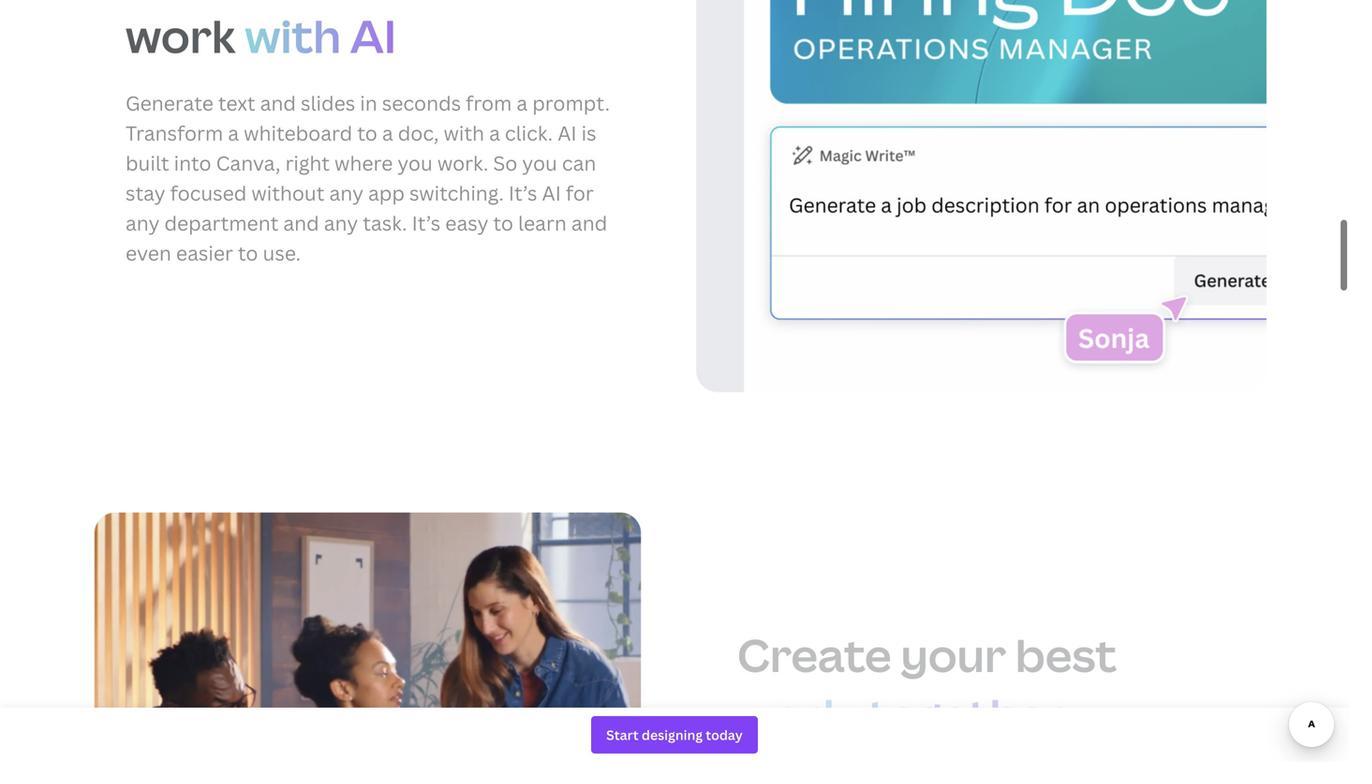 Task type: vqa. For each thing, say whether or not it's contained in the screenshot.
the Top level navigation element at the left top of page
no



Task type: locate. For each thing, give the bounding box(es) containing it.
2 vertical spatial ai
[[542, 179, 561, 206]]

with up work.
[[444, 119, 485, 146]]

0 vertical spatial to
[[357, 119, 378, 146]]

you down "click."
[[523, 149, 558, 176]]

0 vertical spatial your
[[422, 0, 527, 6]]

and
[[260, 89, 296, 116], [283, 209, 319, 236], [572, 209, 608, 236]]

0 horizontal spatial your
[[422, 0, 527, 6]]

your for supercharge
[[422, 0, 527, 6]]

easy
[[446, 209, 489, 236]]

work
[[126, 4, 236, 66]]

for
[[566, 179, 594, 206]]

to down in
[[357, 119, 378, 146]]

your inside create your best work, together.
[[901, 624, 1007, 685]]

switching.
[[410, 179, 504, 206]]

department
[[165, 209, 279, 236]]

to
[[357, 119, 378, 146], [493, 209, 514, 236], [238, 239, 258, 266]]

use.
[[263, 239, 301, 266]]

even
[[126, 239, 171, 266]]

easier
[[176, 239, 233, 266]]

click.
[[505, 119, 553, 146]]

1 vertical spatial it's
[[412, 209, 441, 236]]

ai left "is"
[[558, 119, 577, 146]]

stay
[[126, 179, 166, 206]]

1 vertical spatial your
[[901, 624, 1007, 685]]

with up slides
[[245, 4, 341, 66]]

1 vertical spatial to
[[493, 209, 514, 236]]

any down the where
[[330, 179, 364, 206]]

create your best work, together.
[[738, 624, 1117, 745]]

generate
[[126, 89, 214, 116]]

designing
[[642, 726, 703, 744]]

1 vertical spatial with
[[444, 119, 485, 146]]

start designing today link
[[592, 716, 758, 754]]

it's left easy
[[412, 209, 441, 236]]

0 horizontal spatial it's
[[412, 209, 441, 236]]

a down from
[[489, 119, 500, 146]]

a
[[517, 89, 528, 116], [228, 119, 239, 146], [382, 119, 393, 146], [489, 119, 500, 146]]

transform
[[126, 119, 223, 146]]

1 horizontal spatial it's
[[509, 179, 538, 206]]

without
[[252, 179, 325, 206]]

ai left for
[[542, 179, 561, 206]]

0 vertical spatial it's
[[509, 179, 538, 206]]

to left use.
[[238, 239, 258, 266]]

your
[[422, 0, 527, 6], [901, 624, 1007, 685]]

1 horizontal spatial your
[[901, 624, 1007, 685]]

your inside the supercharge your work
[[422, 0, 527, 6]]

with inside generate text and slides in seconds from a prompt. transform a whiteboard to a doc, with a click. ai is built into canva, right where you work. so you can stay focused without any app switching. it's ai for any department and any task. it's easy to learn and even easier to use.
[[444, 119, 485, 146]]

a up "click."
[[517, 89, 528, 116]]

where
[[335, 149, 393, 176]]

create
[[738, 624, 892, 685]]

0 horizontal spatial to
[[238, 239, 258, 266]]

you down doc,
[[398, 149, 433, 176]]

into
[[174, 149, 211, 176]]

0 horizontal spatial you
[[398, 149, 433, 176]]

1 horizontal spatial with
[[444, 119, 485, 146]]

generate text and slides in seconds from a prompt. transform a whiteboard to a doc, with a click. ai is built into canva, right where you work. so you can stay focused without any app switching. it's ai for any department and any task. it's easy to learn and even easier to use.
[[126, 89, 610, 266]]

best
[[1016, 624, 1117, 685]]

text
[[218, 89, 256, 116]]

with
[[245, 4, 341, 66], [444, 119, 485, 146]]

you
[[398, 149, 433, 176], [523, 149, 558, 176]]

ai up in
[[350, 4, 396, 66]]

today
[[706, 726, 743, 744]]

it's down the so
[[509, 179, 538, 206]]

and down for
[[572, 209, 608, 236]]

2 horizontal spatial to
[[493, 209, 514, 236]]

built
[[126, 149, 169, 176]]

ai
[[350, 4, 396, 66], [558, 119, 577, 146], [542, 179, 561, 206]]

it's
[[509, 179, 538, 206], [412, 209, 441, 236]]

seconds
[[382, 89, 461, 116]]

any
[[330, 179, 364, 206], [126, 209, 160, 236], [324, 209, 358, 236]]

doc,
[[398, 119, 439, 146]]

to right easy
[[493, 209, 514, 236]]

work.
[[438, 149, 489, 176]]

right
[[285, 149, 330, 176]]

0 vertical spatial with
[[245, 4, 341, 66]]

canva,
[[216, 149, 281, 176]]

1 horizontal spatial you
[[523, 149, 558, 176]]

start designing today
[[607, 726, 743, 744]]

together.
[[868, 684, 1072, 745]]



Task type: describe. For each thing, give the bounding box(es) containing it.
supercharge
[[126, 0, 412, 6]]

a down text
[[228, 119, 239, 146]]

1 vertical spatial ai
[[558, 119, 577, 146]]

supercharge your work
[[126, 0, 527, 66]]

any left task.
[[324, 209, 358, 236]]

start
[[607, 726, 639, 744]]

with ai
[[245, 4, 396, 66]]

is
[[582, 119, 597, 146]]

and up whiteboard at the left top of page
[[260, 89, 296, 116]]

work,
[[738, 684, 859, 745]]

1 you from the left
[[398, 149, 433, 176]]

0 vertical spatial ai
[[350, 4, 396, 66]]

app
[[368, 179, 405, 206]]

whiteboard
[[244, 119, 353, 146]]

2 vertical spatial to
[[238, 239, 258, 266]]

1 horizontal spatial to
[[357, 119, 378, 146]]

2 you from the left
[[523, 149, 558, 176]]

from
[[466, 89, 512, 116]]

focused
[[170, 179, 247, 206]]

and down without on the top left of the page
[[283, 209, 319, 236]]

so
[[494, 149, 518, 176]]

0 horizontal spatial with
[[245, 4, 341, 66]]

a left doc,
[[382, 119, 393, 146]]

slides
[[301, 89, 355, 116]]

prompt.
[[533, 89, 610, 116]]

your for create
[[901, 624, 1007, 685]]

can
[[562, 149, 597, 176]]

any down stay
[[126, 209, 160, 236]]

in
[[360, 89, 378, 116]]

learn
[[518, 209, 567, 236]]

task.
[[363, 209, 407, 236]]



